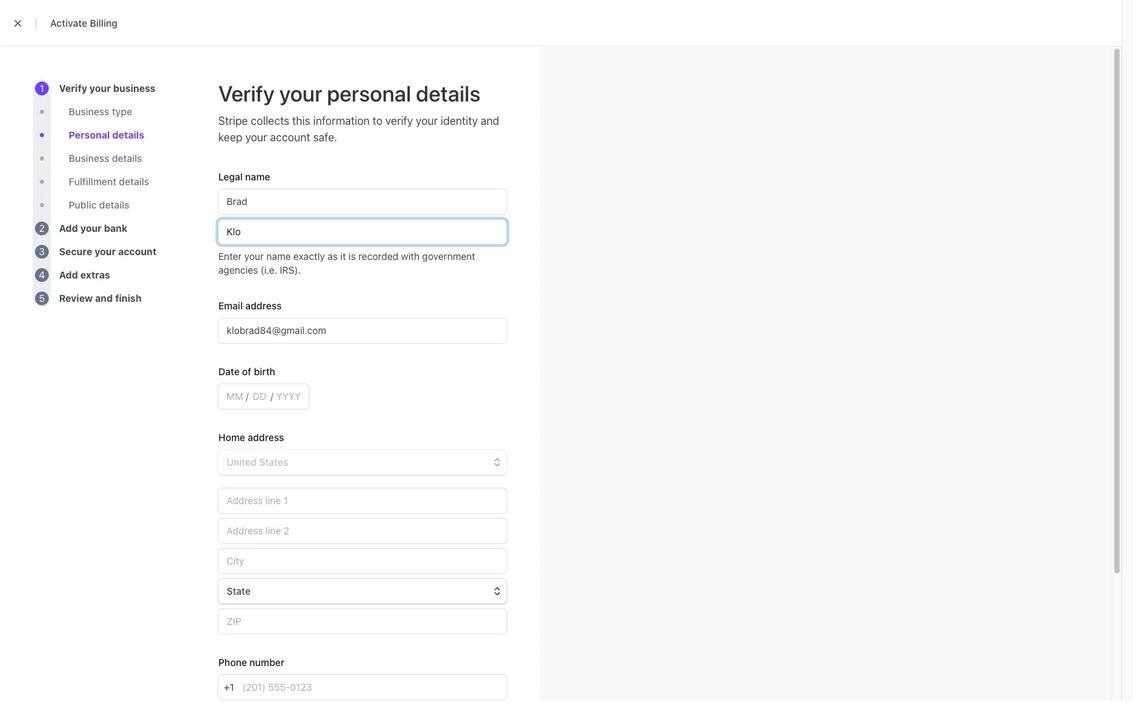 Task type: describe. For each thing, give the bounding box(es) containing it.
public details
[[69, 199, 129, 211]]

Phone number telephone field
[[234, 676, 507, 700]]

your for verify your business
[[90, 82, 111, 94]]

secure your account
[[59, 246, 156, 257]]

1 / from the left
[[246, 391, 249, 402]]

verify your personal details
[[218, 80, 480, 106]]

review and finish
[[59, 292, 142, 304]]

5
[[39, 292, 45, 304]]

government
[[422, 251, 475, 262]]

personal details link
[[69, 128, 144, 142]]

Last name text field
[[218, 220, 507, 244]]

recorded
[[358, 251, 398, 262]]

bank
[[104, 222, 127, 234]]

keep
[[218, 131, 242, 143]]

details up identity
[[416, 80, 480, 106]]

+
[[224, 682, 230, 693]]

add extras
[[59, 269, 110, 281]]

your for secure your account
[[95, 246, 116, 257]]

legal name
[[218, 171, 270, 183]]

fulfillment
[[69, 176, 116, 187]]

add your bank link
[[59, 222, 127, 235]]

details for fulfillment details
[[119, 176, 149, 187]]

account inside secure your account link
[[118, 246, 156, 257]]

account inside stripe collects this information to verify your identity and keep your account safe.
[[270, 131, 310, 143]]

secure your account link
[[59, 245, 156, 259]]

public
[[69, 199, 97, 211]]

details for public details
[[99, 199, 129, 211]]

email
[[218, 300, 243, 312]]

extras
[[80, 269, 110, 281]]

your down collects
[[245, 131, 267, 143]]

enter your name exactly as it is recorded with government agencies (i.e. irs).
[[218, 251, 475, 276]]

business for business type
[[69, 106, 109, 117]]

1 vertical spatial 1
[[230, 682, 234, 693]]

this
[[292, 115, 310, 127]]

fulfillment details link
[[69, 175, 149, 189]]

add extras link
[[59, 268, 110, 282]]

your for verify your personal details
[[279, 80, 322, 106]]

verify your business
[[59, 82, 155, 94]]

verify
[[385, 115, 413, 127]]

address for home address
[[248, 432, 284, 443]]

business details link
[[69, 152, 142, 165]]

+ 1
[[224, 682, 234, 693]]

home address
[[218, 432, 284, 443]]

fulfillment details
[[69, 176, 149, 187]]

safe.
[[313, 131, 337, 143]]

agencies
[[218, 264, 258, 276]]

review and finish link
[[59, 292, 142, 305]]

your for enter your name exactly as it is recorded with government agencies (i.e. irs).
[[244, 251, 264, 262]]

details for business details
[[112, 152, 142, 164]]

as
[[328, 251, 338, 262]]

verify for verify your business
[[59, 82, 87, 94]]

number
[[249, 657, 284, 669]]

business details
[[69, 152, 142, 164]]

business for business details
[[69, 152, 109, 164]]

verify your business link
[[59, 82, 155, 95]]

stripe
[[218, 115, 248, 127]]

enter
[[218, 251, 242, 262]]

your for add your bank
[[80, 222, 102, 234]]

Legal name text field
[[218, 189, 507, 214]]

3
[[39, 246, 45, 257]]

of
[[242, 366, 251, 378]]

details for personal details
[[112, 129, 144, 141]]

Email address email field
[[218, 319, 507, 343]]

it
[[340, 251, 346, 262]]

type
[[112, 106, 132, 117]]

collects
[[251, 115, 289, 127]]

billing
[[90, 17, 117, 29]]

verify for verify your personal details
[[218, 80, 275, 106]]

birth
[[254, 366, 275, 378]]

4
[[39, 269, 45, 281]]

business
[[113, 82, 155, 94]]



Task type: vqa. For each thing, say whether or not it's contained in the screenshot.
Edit
no



Task type: locate. For each thing, give the bounding box(es) containing it.
1 vertical spatial name
[[266, 251, 291, 262]]

1 vertical spatial and
[[95, 292, 113, 304]]

personal details
[[69, 129, 144, 141]]

and inside stripe collects this information to verify your identity and keep your account safe.
[[481, 115, 499, 127]]

details up bank
[[99, 199, 129, 211]]

verify
[[218, 80, 275, 106], [59, 82, 87, 94]]

0 horizontal spatial and
[[95, 292, 113, 304]]

business type link
[[69, 105, 132, 119]]

home
[[218, 432, 245, 443]]

1
[[40, 82, 44, 94], [230, 682, 234, 693]]

City text field
[[218, 549, 507, 574]]

0 horizontal spatial /
[[246, 391, 249, 402]]

add
[[59, 222, 78, 234], [59, 269, 78, 281]]

add down secure
[[59, 269, 78, 281]]

to
[[373, 115, 383, 127]]

your up extras
[[95, 246, 116, 257]]

0 vertical spatial and
[[481, 115, 499, 127]]

details down business details link
[[119, 176, 149, 187]]

information
[[313, 115, 370, 127]]

1 vertical spatial add
[[59, 269, 78, 281]]

add for add extras
[[59, 269, 78, 281]]

your inside secure your account link
[[95, 246, 116, 257]]

personal
[[69, 129, 110, 141]]

date
[[218, 366, 240, 378]]

business up personal
[[69, 106, 109, 117]]

details down type
[[112, 129, 144, 141]]

address right home
[[248, 432, 284, 443]]

irs).
[[280, 264, 301, 276]]

1 horizontal spatial and
[[481, 115, 499, 127]]

details inside fulfillment details link
[[119, 176, 149, 187]]

0 vertical spatial account
[[270, 131, 310, 143]]

account
[[270, 131, 310, 143], [118, 246, 156, 257]]

1 horizontal spatial verify
[[218, 80, 275, 106]]

details inside 'personal details' link
[[112, 129, 144, 141]]

activate billing
[[50, 17, 117, 29]]

business down personal
[[69, 152, 109, 164]]

account down bank
[[118, 246, 156, 257]]

your inside add your bank link
[[80, 222, 102, 234]]

name inside 'enter your name exactly as it is recorded with government agencies (i.e. irs).'
[[266, 251, 291, 262]]

1 horizontal spatial 1
[[230, 682, 234, 693]]

1 left verify your business
[[40, 82, 44, 94]]

1 vertical spatial address
[[248, 432, 284, 443]]

public details link
[[69, 198, 129, 212]]

0 horizontal spatial account
[[118, 246, 156, 257]]

phone number
[[218, 657, 284, 669]]

name
[[245, 171, 270, 183], [266, 251, 291, 262]]

/
[[246, 391, 249, 402], [271, 391, 273, 402]]

is
[[349, 251, 356, 262]]

1 add from the top
[[59, 222, 78, 234]]

and
[[481, 115, 499, 127], [95, 292, 113, 304]]

activate
[[50, 17, 87, 29]]

2 business from the top
[[69, 152, 109, 164]]

address right email
[[245, 300, 282, 312]]

identity
[[441, 115, 478, 127]]

your inside 'enter your name exactly as it is recorded with government agencies (i.e. irs).'
[[244, 251, 264, 262]]

business
[[69, 106, 109, 117], [69, 152, 109, 164]]

add your bank
[[59, 222, 127, 234]]

/ down date of birth
[[246, 391, 249, 402]]

details inside business details link
[[112, 152, 142, 164]]

stripe collects this information to verify your identity and keep your account safe.
[[218, 115, 499, 143]]

1 business from the top
[[69, 106, 109, 117]]

account down 'this'
[[270, 131, 310, 143]]

business inside business details link
[[69, 152, 109, 164]]

your
[[279, 80, 322, 106], [90, 82, 111, 94], [416, 115, 438, 127], [245, 131, 267, 143], [80, 222, 102, 234], [95, 246, 116, 257], [244, 251, 264, 262]]

0 horizontal spatial 1
[[40, 82, 44, 94]]

with
[[401, 251, 420, 262]]

/ down birth
[[271, 391, 273, 402]]

date of birth
[[218, 366, 275, 378]]

1 down phone
[[230, 682, 234, 693]]

and right identity
[[481, 115, 499, 127]]

your inside verify your business link
[[90, 82, 111, 94]]

business inside 'business type' link
[[69, 106, 109, 117]]

verify up business type at the top left of the page
[[59, 82, 87, 94]]

your down "public details" link
[[80, 222, 102, 234]]

2
[[39, 222, 45, 234]]

personal
[[327, 80, 411, 106]]

0 horizontal spatial verify
[[59, 82, 87, 94]]

name right legal
[[245, 171, 270, 183]]

Address line 1 text field
[[218, 489, 507, 514]]

name up (i.e.
[[266, 251, 291, 262]]

1 horizontal spatial account
[[270, 131, 310, 143]]

review
[[59, 292, 93, 304]]

2 add from the top
[[59, 269, 78, 281]]

Day text field
[[249, 384, 271, 409]]

Year text field
[[273, 384, 304, 409]]

and left finish
[[95, 292, 113, 304]]

phone
[[218, 657, 247, 669]]

1 vertical spatial business
[[69, 152, 109, 164]]

email address
[[218, 300, 282, 312]]

exactly
[[293, 251, 325, 262]]

0 vertical spatial add
[[59, 222, 78, 234]]

verify up stripe in the left top of the page
[[218, 80, 275, 106]]

and inside 'link'
[[95, 292, 113, 304]]

your right the "verify" at the left of page
[[416, 115, 438, 127]]

add up secure
[[59, 222, 78, 234]]

secure
[[59, 246, 92, 257]]

your up (i.e.
[[244, 251, 264, 262]]

1 vertical spatial account
[[118, 246, 156, 257]]

your up 'this'
[[279, 80, 322, 106]]

business type
[[69, 106, 132, 117]]

details
[[416, 80, 480, 106], [112, 129, 144, 141], [112, 152, 142, 164], [119, 176, 149, 187], [99, 199, 129, 211]]

0 vertical spatial 1
[[40, 82, 44, 94]]

2 / from the left
[[271, 391, 273, 402]]

0 vertical spatial name
[[245, 171, 270, 183]]

address
[[245, 300, 282, 312], [248, 432, 284, 443]]

finish
[[115, 292, 142, 304]]

your up business type at the top left of the page
[[90, 82, 111, 94]]

0 vertical spatial business
[[69, 106, 109, 117]]

add for add your bank
[[59, 222, 78, 234]]

details up the fulfillment details
[[112, 152, 142, 164]]

1 horizontal spatial /
[[271, 391, 273, 402]]

ZIP text field
[[218, 610, 507, 634]]

address for email address
[[245, 300, 282, 312]]

0 vertical spatial address
[[245, 300, 282, 312]]

legal
[[218, 171, 243, 183]]

Date of birth text field
[[224, 384, 246, 409]]

Address line 2 text field
[[218, 519, 507, 544]]

details inside "public details" link
[[99, 199, 129, 211]]

(i.e.
[[261, 264, 277, 276]]



